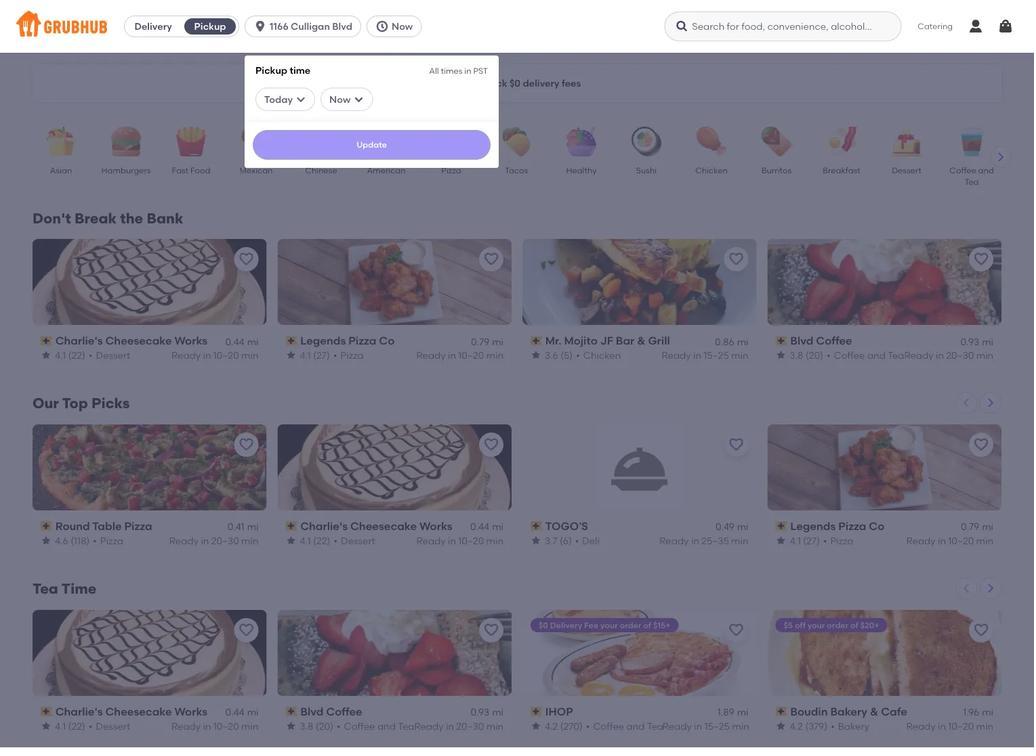 Task type: vqa. For each thing, say whether or not it's contained in the screenshot.
the topmost birthday.
no



Task type: describe. For each thing, give the bounding box(es) containing it.
star icon image for charlie's cheesecake works save this restaurant image
[[41, 350, 51, 361]]

caret right icon image for tea time
[[985, 583, 996, 594]]

star icon image for legends pizza co subscription pass icon save this restaurant icon
[[776, 536, 786, 547]]

catering button
[[908, 11, 962, 42]]

tea inside coffee and tea
[[965, 177, 979, 187]]

1 vertical spatial charlie's cheesecake works
[[300, 520, 452, 533]]

main navigation navigation
[[0, 0, 1034, 749]]

• for save this restaurant image related to mr. mojito jf bar & grill
[[576, 350, 580, 361]]

asian
[[50, 165, 72, 175]]

mr.
[[545, 334, 561, 348]]

fee
[[584, 621, 598, 630]]

1 of from the left
[[643, 621, 651, 630]]

• for round table pizza save this restaurant image
[[93, 535, 97, 547]]

1 order from the left
[[620, 621, 641, 630]]

hamburgers image
[[102, 127, 150, 157]]

subscription pass image for round table pizza
[[41, 522, 53, 531]]

subscription pass image for blvd coffee
[[286, 707, 298, 717]]

$5
[[784, 621, 793, 630]]

mexican
[[240, 165, 273, 175]]

in for legends pizza co subscription pass icon save this restaurant icon
[[938, 535, 946, 547]]

american
[[367, 165, 406, 175]]

1166
[[270, 21, 288, 32]]

2 vertical spatial 20–30
[[456, 721, 484, 732]]

0 horizontal spatial legends pizza co
[[300, 334, 395, 348]]

mr. mojito jf bar & grill
[[545, 334, 670, 348]]

2 your from the left
[[808, 621, 825, 630]]

times
[[441, 66, 462, 76]]

save this restaurant image for charlie's cheesecake works
[[238, 251, 254, 268]]

1 vertical spatial works
[[419, 520, 452, 533]]

sushi image
[[623, 127, 670, 157]]

0.44 for legends pizza co
[[225, 336, 244, 347]]

1 horizontal spatial delivery
[[550, 621, 582, 630]]

subscription pass image for charlie's cheesecake works
[[286, 522, 298, 531]]

1 vertical spatial 0.44 mi
[[470, 522, 503, 533]]

blvd coffee for save this restaurant icon corresponding to blvd coffee subscription pass icon star icon
[[300, 706, 362, 719]]

ihop
[[545, 706, 573, 719]]

4.2 for ihop
[[545, 721, 558, 732]]

ready for star icon for save this restaurant icon related to subscription pass icon for charlie's cheesecake works
[[416, 535, 446, 547]]

15–25 for boudin bakery & cafe
[[704, 721, 730, 732]]

unlock
[[475, 77, 507, 89]]

togo's logo image
[[596, 425, 683, 511]]

(20) for save this restaurant image corresponding to blvd coffee star icon
[[806, 350, 823, 361]]

1 vertical spatial chicken
[[583, 350, 621, 361]]

chinese image
[[297, 127, 345, 157]]

(20) for save this restaurant icon corresponding to blvd coffee subscription pass icon star icon
[[316, 721, 333, 732]]

ready for round table pizza save this restaurant image star icon
[[169, 535, 199, 547]]

save this restaurant image for legends pizza co
[[483, 251, 499, 268]]

0.79 mi for legends pizza co save this restaurant image
[[471, 336, 503, 347]]

star icon image for save this restaurant image related to mr. mojito jf bar & grill
[[531, 350, 541, 361]]

all
[[429, 66, 439, 76]]

1166 culligan blvd
[[270, 21, 352, 32]]

ready for save this restaurant icon corresponding to blvd coffee subscription pass icon star icon
[[414, 721, 444, 732]]

1 vertical spatial &
[[870, 706, 878, 719]]

3.8 for save this restaurant icon corresponding to blvd coffee subscription pass icon star icon
[[300, 721, 313, 732]]

1.89 mi
[[717, 707, 748, 719]]

ready for save this restaurant image corresponding to blvd coffee star icon
[[904, 350, 933, 361]]

update button
[[253, 130, 491, 160]]

pickup for pickup time
[[256, 64, 287, 76]]

deli
[[582, 535, 600, 547]]

in for save this restaurant image related to mr. mojito jf bar & grill
[[693, 350, 701, 361]]

1 horizontal spatial chicken
[[695, 165, 728, 175]]

tacos image
[[493, 127, 540, 157]]

cheesecake for blvd coffee
[[105, 706, 172, 719]]

update
[[357, 140, 387, 150]]

0 vertical spatial $0
[[510, 77, 520, 89]]

0 horizontal spatial 3.8 (20)
[[300, 721, 333, 732]]

ready in 10–20 min for legends pizza co save this restaurant image
[[416, 350, 503, 361]]

jf
[[600, 334, 613, 348]]

(22) for legends
[[68, 350, 85, 361]]

round table pizza
[[55, 520, 152, 533]]

0 vertical spatial 4.1 (27)
[[300, 350, 330, 361]]

burritos image
[[753, 127, 800, 157]]

1 horizontal spatial 3.8 (20)
[[790, 350, 823, 361]]

• pizza for star icon corresponding to legends pizza co subscription pass icon save this restaurant icon
[[823, 535, 853, 547]]

3.7 (6)
[[545, 535, 572, 547]]

1 horizontal spatial • coffee and tea
[[586, 721, 664, 732]]

1166 culligan blvd button
[[245, 16, 367, 37]]

(6)
[[560, 535, 572, 547]]

0.79 mi for legends pizza co subscription pass icon save this restaurant icon
[[961, 522, 993, 533]]

• chicken
[[576, 350, 621, 361]]

0 vertical spatial caret right icon image
[[995, 152, 1006, 163]]

20–30 for save this restaurant image corresponding to blvd coffee
[[946, 350, 974, 361]]

0 horizontal spatial now
[[329, 94, 351, 105]]

caret left icon image for tea time
[[961, 583, 972, 594]]

4.6 (118)
[[55, 535, 90, 547]]

burritos
[[761, 165, 792, 175]]

american image
[[363, 127, 410, 157]]

0.93 for save this restaurant image corresponding to blvd coffee
[[961, 336, 979, 347]]

mi for star icon for charlie's cheesecake works save this restaurant image save this restaurant button
[[247, 336, 259, 347]]

svg image for 1166 culligan blvd
[[253, 20, 267, 33]]

$0 delivery fee your order of $15+
[[539, 621, 670, 630]]

top
[[62, 395, 88, 412]]

1.96
[[963, 707, 979, 719]]

save this restaurant button for save this restaurant image corresponding to blvd coffee star icon
[[969, 247, 993, 272]]

breakfast
[[823, 165, 860, 175]]

coffee and tea
[[950, 165, 994, 187]]

$15+
[[653, 621, 670, 630]]

save this restaurant button for star icon for charlie's cheesecake works save this restaurant image
[[234, 247, 259, 272]]

mexican image
[[232, 127, 280, 157]]

charlie's for blvd
[[55, 706, 103, 719]]

1 vertical spatial 0.44
[[470, 522, 489, 533]]

1 horizontal spatial 4.1 (27)
[[790, 535, 820, 547]]

save this restaurant button for legends pizza co save this restaurant image star icon
[[479, 247, 503, 272]]

pickup for pickup
[[194, 21, 226, 32]]

• for legends pizza co save this restaurant image
[[333, 350, 337, 361]]

• dessert for legends pizza co
[[89, 350, 130, 361]]

in inside navigation
[[464, 66, 471, 76]]

save this restaurant button for togo's's save this restaurant image's star icon
[[724, 433, 748, 457]]

• for legends pizza co subscription pass icon save this restaurant icon
[[823, 535, 827, 547]]

subscription pass image for legends pizza co
[[776, 522, 788, 531]]

blvd for save this restaurant image corresponding to blvd coffee
[[790, 334, 813, 348]]

fast food image
[[167, 127, 215, 157]]

off
[[795, 621, 806, 630]]

(379)
[[805, 721, 828, 732]]

time
[[61, 581, 97, 598]]

• bakery
[[831, 721, 869, 732]]

0.79 for legends pizza co subscription pass icon save this restaurant icon
[[961, 522, 979, 533]]

1.89
[[717, 707, 734, 719]]

ready in 15–25 min for boudin bakery & cafe
[[662, 721, 749, 732]]

pst
[[473, 66, 488, 76]]

in for togo's's save this restaurant image
[[691, 535, 699, 547]]

(118)
[[71, 535, 90, 547]]

fast food
[[172, 165, 210, 175]]

bank
[[147, 210, 183, 227]]

all times in pst
[[429, 66, 488, 76]]

2 horizontal spatial svg image
[[997, 18, 1014, 35]]

blvd coffee for save this restaurant image corresponding to blvd coffee star icon
[[790, 334, 852, 348]]

0.93 mi for save this restaurant icon corresponding to blvd coffee subscription pass icon
[[471, 707, 503, 719]]

mi for round table pizza save this restaurant image star icon save this restaurant button
[[247, 522, 259, 533]]

0.41
[[228, 522, 244, 533]]

4.6
[[55, 535, 68, 547]]

0 horizontal spatial &
[[637, 334, 645, 348]]

cafe
[[881, 706, 907, 719]]

ready in 20–30 min for round table pizza save this restaurant image
[[169, 535, 259, 547]]

0.49
[[716, 522, 734, 533]]

boudin
[[790, 706, 828, 719]]

ready for legends pizza co save this restaurant image star icon
[[416, 350, 446, 361]]

(5)
[[560, 350, 573, 361]]

3.6 (5)
[[545, 350, 573, 361]]

10–20 for save this restaurant icon related to subscription pass icon for charlie's cheesecake works
[[458, 535, 484, 547]]

mi for save this restaurant button corresponding to save this restaurant image corresponding to blvd coffee star icon
[[982, 336, 993, 347]]

• for save this restaurant icon related to subscription pass icon for charlie's cheesecake works
[[334, 535, 338, 547]]

0.93 for save this restaurant icon corresponding to blvd coffee subscription pass icon
[[471, 707, 489, 719]]

pizza image
[[428, 127, 475, 157]]

1 horizontal spatial legends pizza co
[[790, 520, 884, 533]]

• pizza for legends pizza co save this restaurant image star icon
[[333, 350, 364, 361]]

boudin bakery & cafe
[[790, 706, 907, 719]]

in for save this restaurant image corresponding to blvd coffee
[[936, 350, 944, 361]]

save this restaurant image for togo's
[[728, 437, 744, 453]]

the
[[120, 210, 143, 227]]

now button
[[367, 16, 427, 37]]

healthy
[[566, 165, 597, 175]]

• pizza for round table pizza save this restaurant image star icon
[[93, 535, 123, 547]]

round
[[55, 520, 90, 533]]

0.86
[[715, 336, 734, 347]]

picks
[[91, 395, 130, 412]]

1.96 mi
[[963, 707, 993, 719]]

• for togo's's save this restaurant image
[[575, 535, 579, 547]]

star icon image for legends pizza co save this restaurant image
[[286, 350, 296, 361]]

save this restaurant image for mr. mojito jf bar & grill
[[728, 251, 744, 268]]

dessert image
[[883, 127, 930, 157]]



Task type: locate. For each thing, give the bounding box(es) containing it.
food
[[190, 165, 210, 175]]

svg image inside 'now' button
[[375, 20, 389, 33]]

table
[[92, 520, 122, 533]]

unlock $0 delivery fees
[[475, 77, 581, 89]]

delivery left pickup button
[[134, 21, 172, 32]]

(22)
[[68, 350, 85, 361], [313, 535, 330, 547], [68, 721, 85, 732]]

3.7
[[545, 535, 557, 547]]

1 vertical spatial (22)
[[313, 535, 330, 547]]

0 vertical spatial (27)
[[313, 350, 330, 361]]

4.1 (22) for blvd
[[55, 721, 85, 732]]

delivery
[[523, 77, 559, 89]]

2 horizontal spatial blvd
[[790, 334, 813, 348]]

ready in 15–25 min down 1.89
[[662, 721, 749, 732]]

&
[[637, 334, 645, 348], [870, 706, 878, 719]]

pickup left time
[[256, 64, 287, 76]]

subscription pass image
[[41, 336, 53, 346], [286, 336, 298, 346], [531, 336, 543, 346], [776, 336, 788, 346], [41, 707, 53, 717], [531, 707, 543, 717], [776, 707, 788, 717]]

save this restaurant image for blvd coffee subscription pass icon
[[483, 623, 499, 639]]

0 vertical spatial charlie's cheesecake works
[[55, 334, 207, 348]]

today
[[264, 94, 293, 105]]

1 vertical spatial bakery
[[838, 721, 869, 732]]

bakery down boudin bakery & cafe
[[838, 721, 869, 732]]

1 vertical spatial 0.79
[[961, 522, 979, 533]]

charlie's for legends
[[55, 334, 103, 348]]

2 horizontal spatial svg image
[[375, 20, 389, 33]]

• deli
[[575, 535, 600, 547]]

1 4.2 from the left
[[545, 721, 558, 732]]

0 vertical spatial &
[[637, 334, 645, 348]]

in for save this restaurant icon related to subscription pass icon for charlie's cheesecake works
[[448, 535, 456, 547]]

save this restaurant button for round table pizza save this restaurant image star icon
[[234, 433, 259, 457]]

1 horizontal spatial svg image
[[675, 20, 689, 33]]

coffee and tea image
[[948, 127, 995, 157]]

2 vertical spatial caret right icon image
[[985, 583, 996, 594]]

0 vertical spatial legends
[[300, 334, 346, 348]]

0 vertical spatial 0.93 mi
[[961, 336, 993, 347]]

(22) for blvd
[[68, 721, 85, 732]]

2 horizontal spatial • coffee and tea
[[827, 350, 904, 361]]

and
[[978, 165, 994, 175], [867, 350, 886, 361], [377, 721, 396, 732], [626, 721, 645, 732]]

caret left icon image for our top picks
[[961, 398, 972, 409]]

0 horizontal spatial 0.93 mi
[[471, 707, 503, 719]]

(270)
[[560, 721, 583, 732]]

$0 left fee
[[539, 621, 548, 630]]

1 horizontal spatial 0.93
[[961, 336, 979, 347]]

delivery inside button
[[134, 21, 172, 32]]

mi for save this restaurant button corresponding to star icon corresponding to legends pizza co subscription pass icon save this restaurant icon
[[982, 522, 993, 533]]

don't
[[33, 210, 71, 227]]

1 vertical spatial 20–30
[[211, 535, 239, 547]]

0 vertical spatial works
[[174, 334, 207, 348]]

2 of from the left
[[850, 621, 858, 630]]

0.93
[[961, 336, 979, 347], [471, 707, 489, 719]]

2 vertical spatial charlie's cheesecake works
[[55, 706, 207, 719]]

chicken down chicken image
[[695, 165, 728, 175]]

chicken
[[695, 165, 728, 175], [583, 350, 621, 361]]

1 horizontal spatial 4.2
[[790, 721, 803, 732]]

1 vertical spatial 4.1 (22)
[[300, 535, 330, 547]]

svg image inside 1166 culligan blvd button
[[253, 20, 267, 33]]

min
[[241, 350, 259, 361], [486, 350, 503, 361], [731, 350, 748, 361], [976, 350, 993, 361], [241, 535, 259, 547], [486, 535, 503, 547], [731, 535, 748, 547], [976, 535, 993, 547], [241, 721, 259, 732], [486, 721, 504, 732], [732, 721, 749, 732], [976, 721, 993, 732]]

ready in 15–25 min for blvd coffee
[[662, 350, 748, 361]]

0 vertical spatial 0.79
[[471, 336, 489, 347]]

blvd for save this restaurant icon corresponding to blvd coffee subscription pass icon
[[300, 706, 323, 719]]

& right the bar
[[637, 334, 645, 348]]

save this restaurant image for subscription pass icon for charlie's cheesecake works
[[483, 437, 499, 453]]

0 vertical spatial bakery
[[830, 706, 867, 719]]

bakery
[[830, 706, 867, 719], [838, 721, 869, 732]]

of left $15+
[[643, 621, 651, 630]]

ready in 10–20 min for charlie's cheesecake works save this restaurant image
[[171, 350, 259, 361]]

of left $20+
[[850, 621, 858, 630]]

mi for togo's's save this restaurant image's star icon's save this restaurant button
[[737, 522, 748, 533]]

0.44 for blvd coffee
[[225, 707, 244, 719]]

pickup right delivery button
[[194, 21, 226, 32]]

0.79 mi
[[471, 336, 503, 347], [961, 522, 993, 533]]

0 vertical spatial • dessert
[[89, 350, 130, 361]]

and inside coffee and tea
[[978, 165, 994, 175]]

2 order from the left
[[827, 621, 848, 630]]

bar
[[616, 334, 634, 348]]

1 vertical spatial co
[[869, 520, 884, 533]]

save this restaurant button for save this restaurant icon corresponding to blvd coffee subscription pass icon star icon
[[479, 618, 503, 643]]

blvd inside 1166 culligan blvd button
[[332, 21, 352, 32]]

1 vertical spatial charlie's
[[300, 520, 348, 533]]

• dessert for blvd coffee
[[89, 721, 130, 732]]

save this restaurant button for star icon corresponding to legends pizza co subscription pass icon save this restaurant icon
[[969, 433, 993, 457]]

our top picks
[[33, 395, 130, 412]]

0 horizontal spatial blvd
[[300, 706, 323, 719]]

15–25 down 1.89
[[704, 721, 730, 732]]

0 horizontal spatial (20)
[[316, 721, 333, 732]]

0 vertical spatial (20)
[[806, 350, 823, 361]]

order left $15+
[[620, 621, 641, 630]]

0 vertical spatial chicken
[[695, 165, 728, 175]]

our
[[33, 395, 59, 412]]

•
[[89, 350, 93, 361], [333, 350, 337, 361], [576, 350, 580, 361], [827, 350, 830, 361], [93, 535, 97, 547], [334, 535, 338, 547], [575, 535, 579, 547], [823, 535, 827, 547], [89, 721, 93, 732], [337, 721, 341, 732], [586, 721, 590, 732], [831, 721, 835, 732]]

ready in 20–30 min
[[904, 350, 993, 361], [169, 535, 259, 547], [414, 721, 504, 732]]

mi for save this restaurant button for save this restaurant icon corresponding to blvd coffee subscription pass icon star icon
[[492, 707, 503, 719]]

pickup inside button
[[194, 21, 226, 32]]

legends
[[300, 334, 346, 348], [790, 520, 836, 533]]

hamburgers
[[101, 165, 151, 175]]

breakfast image
[[818, 127, 865, 157]]

• for save this restaurant image corresponding to blvd coffee
[[827, 350, 830, 361]]

$20+
[[860, 621, 879, 630]]

star icon image for togo's's save this restaurant image
[[531, 536, 541, 547]]

mi for save this restaurant button associated with legends pizza co save this restaurant image star icon
[[492, 336, 503, 347]]

in for legends pizza co save this restaurant image
[[448, 350, 456, 361]]

0 horizontal spatial pickup
[[194, 21, 226, 32]]

save this restaurant image for round table pizza
[[238, 437, 254, 453]]

1 horizontal spatial 0.79 mi
[[961, 522, 993, 533]]

your right off
[[808, 621, 825, 630]]

0 vertical spatial charlie's
[[55, 334, 103, 348]]

4.1 (22)
[[55, 350, 85, 361], [300, 535, 330, 547], [55, 721, 85, 732]]

sushi
[[636, 165, 657, 175]]

1 vertical spatial (20)
[[316, 721, 333, 732]]

$5 off your order of $20+
[[784, 621, 879, 630]]

blvd coffee
[[790, 334, 852, 348], [300, 706, 362, 719]]

tea
[[965, 177, 979, 187], [888, 350, 904, 361], [33, 581, 58, 598], [398, 721, 414, 732], [647, 721, 664, 732]]

4.2 (270)
[[545, 721, 583, 732]]

0.49 mi
[[716, 522, 748, 533]]

1 horizontal spatial of
[[850, 621, 858, 630]]

1 vertical spatial 0.79 mi
[[961, 522, 993, 533]]

subscription pass image
[[41, 522, 53, 531], [286, 522, 298, 531], [531, 522, 543, 531], [776, 522, 788, 531], [286, 707, 298, 717]]

15–25 down 0.86
[[704, 350, 729, 361]]

4.2 for boudin bakery & cafe
[[790, 721, 803, 732]]

save this restaurant button for save this restaurant image related to mr. mojito jf bar & grill's star icon
[[724, 247, 748, 272]]

0 vertical spatial 20–30
[[946, 350, 974, 361]]

0.79
[[471, 336, 489, 347], [961, 522, 979, 533]]

subscription pass image for togo's
[[531, 522, 543, 531]]

delivery left fee
[[550, 621, 582, 630]]

works for legends pizza co
[[174, 334, 207, 348]]

1 your from the left
[[600, 621, 618, 630]]

your right fee
[[600, 621, 618, 630]]

4.2 down ihop
[[545, 721, 558, 732]]

chinese
[[305, 165, 337, 175]]

save this restaurant image for blvd coffee
[[973, 251, 989, 268]]

1 horizontal spatial order
[[827, 621, 848, 630]]

your
[[600, 621, 618, 630], [808, 621, 825, 630]]

0 horizontal spatial ready in 20–30 min
[[169, 535, 259, 547]]

0 horizontal spatial 4.2
[[545, 721, 558, 732]]

2 vertical spatial blvd
[[300, 706, 323, 719]]

1 horizontal spatial ready in 20–30 min
[[414, 721, 504, 732]]

10–20 for charlie's cheesecake works save this restaurant image
[[213, 350, 239, 361]]

1 vertical spatial • dessert
[[334, 535, 375, 547]]

25–35
[[701, 535, 729, 547]]

0 horizontal spatial (27)
[[313, 350, 330, 361]]

dessert
[[892, 165, 921, 175], [96, 350, 130, 361], [341, 535, 375, 547], [96, 721, 130, 732]]

0.44 mi
[[225, 336, 259, 347], [470, 522, 503, 533], [225, 707, 259, 719]]

0 horizontal spatial 0.79
[[471, 336, 489, 347]]

$0 right unlock
[[510, 77, 520, 89]]

star icon image
[[41, 350, 51, 361], [286, 350, 296, 361], [531, 350, 541, 361], [776, 350, 786, 361], [41, 536, 51, 547], [286, 536, 296, 547], [531, 536, 541, 547], [776, 536, 786, 547], [41, 721, 51, 732], [286, 721, 296, 732], [531, 721, 541, 732], [776, 721, 786, 732]]

0 horizontal spatial svg image
[[353, 94, 364, 105]]

ready in 25–35 min
[[660, 535, 748, 547]]

1 vertical spatial pickup
[[256, 64, 287, 76]]

save this restaurant image for legends pizza co subscription pass icon
[[973, 437, 989, 453]]

1 horizontal spatial &
[[870, 706, 878, 719]]

works
[[174, 334, 207, 348], [419, 520, 452, 533], [174, 706, 207, 719]]

chicken image
[[688, 127, 735, 157]]

0 horizontal spatial 0.79 mi
[[471, 336, 503, 347]]

coffee inside coffee and tea
[[950, 165, 976, 175]]

1 vertical spatial 3.8
[[300, 721, 313, 732]]

0 vertical spatial co
[[379, 334, 395, 348]]

healthy image
[[558, 127, 605, 157]]

0 horizontal spatial chicken
[[583, 350, 621, 361]]

1 horizontal spatial 0.93 mi
[[961, 336, 993, 347]]

2 vertical spatial ready in 20–30 min
[[414, 721, 504, 732]]

2 vertical spatial charlie's
[[55, 706, 103, 719]]

0 vertical spatial (22)
[[68, 350, 85, 361]]

• coffee and tea for save this restaurant image corresponding to blvd coffee star icon
[[827, 350, 904, 361]]

caret left icon image
[[961, 398, 972, 409], [961, 583, 972, 594]]

order
[[620, 621, 641, 630], [827, 621, 848, 630]]

(20)
[[806, 350, 823, 361], [316, 721, 333, 732]]

& left cafe
[[870, 706, 878, 719]]

bakery up • bakery
[[830, 706, 867, 719]]

0.44 mi for legends pizza co
[[225, 336, 259, 347]]

ready in 15–25 min
[[662, 350, 748, 361], [662, 721, 749, 732]]

2 caret left icon image from the top
[[961, 583, 972, 594]]

1 vertical spatial 15–25
[[704, 721, 730, 732]]

1 vertical spatial ready in 20–30 min
[[169, 535, 259, 547]]

charlie's cheesecake works for blvd coffee
[[55, 706, 207, 719]]

grill
[[648, 334, 670, 348]]

15–25
[[704, 350, 729, 361], [704, 721, 730, 732]]

1 vertical spatial (27)
[[803, 535, 820, 547]]

togo's
[[545, 520, 588, 533]]

tacos
[[505, 165, 528, 175]]

(27)
[[313, 350, 330, 361], [803, 535, 820, 547]]

3.6
[[545, 350, 558, 361]]

1 vertical spatial legends pizza co
[[790, 520, 884, 533]]

1 vertical spatial caret right icon image
[[985, 398, 996, 409]]

1 horizontal spatial • pizza
[[333, 350, 364, 361]]

now inside button
[[392, 21, 413, 32]]

coffee
[[950, 165, 976, 175], [816, 334, 852, 348], [834, 350, 865, 361], [326, 706, 362, 719], [344, 721, 375, 732], [593, 721, 624, 732]]

legends pizza co
[[300, 334, 395, 348], [790, 520, 884, 533]]

0.44 mi for blvd coffee
[[225, 707, 259, 719]]

ready in 10–20 min for save this restaurant icon related to subscription pass icon for charlie's cheesecake works
[[416, 535, 503, 547]]

ready for save this restaurant image related to mr. mojito jf bar & grill's star icon
[[662, 350, 691, 361]]

chicken down the jf
[[583, 350, 621, 361]]

order left $20+
[[827, 621, 848, 630]]

time
[[290, 64, 311, 76]]

4.2
[[545, 721, 558, 732], [790, 721, 803, 732]]

mi for save this restaurant button for star icon for save this restaurant icon related to subscription pass icon for charlie's cheesecake works
[[492, 522, 503, 533]]

0 horizontal spatial 0.93
[[471, 707, 489, 719]]

break
[[74, 210, 117, 227]]

asian image
[[37, 127, 85, 157]]

svg image
[[253, 20, 267, 33], [375, 20, 389, 33], [295, 94, 306, 105]]

pickup time
[[256, 64, 311, 76]]

star icon image for round table pizza save this restaurant image
[[41, 536, 51, 547]]

10–20 for legends pizza co subscription pass icon save this restaurant icon
[[948, 535, 974, 547]]

0 vertical spatial 0.44 mi
[[225, 336, 259, 347]]

star icon image for save this restaurant icon related to subscription pass icon for charlie's cheesecake works
[[286, 536, 296, 547]]

charlie's cheesecake works for legends pizza co
[[55, 334, 207, 348]]

0.86 mi
[[715, 336, 748, 347]]

1 vertical spatial legends
[[790, 520, 836, 533]]

1 caret left icon image from the top
[[961, 398, 972, 409]]

1 horizontal spatial (27)
[[803, 535, 820, 547]]

3.8 for save this restaurant image corresponding to blvd coffee star icon
[[790, 350, 803, 361]]

1 vertical spatial caret left icon image
[[961, 583, 972, 594]]

2 vertical spatial 4.1 (22)
[[55, 721, 85, 732]]

4.2 (379)
[[790, 721, 828, 732]]

0 vertical spatial 4.1 (22)
[[55, 350, 85, 361]]

0 vertical spatial 0.44
[[225, 336, 244, 347]]

save this restaurant image
[[483, 437, 499, 453], [973, 437, 989, 453], [238, 623, 254, 639], [483, 623, 499, 639], [973, 623, 989, 639]]

ready for star icon for charlie's cheesecake works save this restaurant image
[[171, 350, 201, 361]]

cheesecake
[[105, 334, 172, 348], [350, 520, 417, 533], [105, 706, 172, 719]]

• for charlie's cheesecake works save this restaurant image
[[89, 350, 93, 361]]

fees
[[562, 77, 581, 89]]

bakery for boudin
[[830, 706, 867, 719]]

1 horizontal spatial $0
[[539, 621, 548, 630]]

0 horizontal spatial legends
[[300, 334, 346, 348]]

delivery button
[[125, 16, 182, 37]]

pickup button
[[182, 16, 239, 37]]

of
[[643, 621, 651, 630], [850, 621, 858, 630]]

2 vertical spatial 0.44 mi
[[225, 707, 259, 719]]

fast
[[172, 165, 188, 175]]

caret right icon image
[[995, 152, 1006, 163], [985, 398, 996, 409], [985, 583, 996, 594]]

catering
[[918, 21, 953, 31]]

1 horizontal spatial svg image
[[295, 94, 306, 105]]

1 horizontal spatial blvd coffee
[[790, 334, 852, 348]]

star icon image for save this restaurant icon corresponding to blvd coffee subscription pass icon
[[286, 721, 296, 732]]

4.2 down "boudin" at the right of the page
[[790, 721, 803, 732]]

• for save this restaurant icon corresponding to blvd coffee subscription pass icon
[[337, 721, 341, 732]]

bakery for •
[[838, 721, 869, 732]]

charlie's
[[55, 334, 103, 348], [300, 520, 348, 533], [55, 706, 103, 719]]

0.41 mi
[[228, 522, 259, 533]]

mi for save this restaurant button associated with save this restaurant image related to mr. mojito jf bar & grill's star icon
[[737, 336, 748, 347]]

ready for togo's's save this restaurant image's star icon
[[660, 535, 689, 547]]

ready in 20–30 min for save this restaurant image corresponding to blvd coffee
[[904, 350, 993, 361]]

1 horizontal spatial now
[[392, 21, 413, 32]]

0 vertical spatial delivery
[[134, 21, 172, 32]]

pickup
[[194, 21, 226, 32], [256, 64, 287, 76]]

2 vertical spatial 0.44
[[225, 707, 244, 719]]

15–25 for blvd coffee
[[704, 350, 729, 361]]

pizza
[[441, 165, 461, 175], [348, 334, 376, 348], [340, 350, 364, 361], [124, 520, 152, 533], [838, 520, 866, 533], [100, 535, 123, 547], [830, 535, 853, 547]]

0 horizontal spatial 3.8
[[300, 721, 313, 732]]

svg image
[[997, 18, 1014, 35], [675, 20, 689, 33], [353, 94, 364, 105]]

0 vertical spatial now
[[392, 21, 413, 32]]

1 horizontal spatial (20)
[[806, 350, 823, 361]]

1 vertical spatial cheesecake
[[350, 520, 417, 533]]

0 horizontal spatial co
[[379, 334, 395, 348]]

0 horizontal spatial • coffee and tea
[[337, 721, 414, 732]]

• coffee and tea for save this restaurant icon corresponding to blvd coffee subscription pass icon star icon
[[337, 721, 414, 732]]

0 vertical spatial pickup
[[194, 21, 226, 32]]

save this restaurant image
[[238, 251, 254, 268], [483, 251, 499, 268], [728, 251, 744, 268], [973, 251, 989, 268], [238, 437, 254, 453], [728, 437, 744, 453], [728, 623, 744, 639]]

(27) for star icon corresponding to legends pizza co subscription pass icon save this restaurant icon
[[803, 535, 820, 547]]

culligan
[[291, 21, 330, 32]]

1 vertical spatial blvd coffee
[[300, 706, 362, 719]]

1 horizontal spatial co
[[869, 520, 884, 533]]

save this restaurant button
[[234, 247, 259, 272], [479, 247, 503, 272], [724, 247, 748, 272], [969, 247, 993, 272], [234, 433, 259, 457], [479, 433, 503, 457], [724, 433, 748, 457], [969, 433, 993, 457], [234, 618, 259, 643], [479, 618, 503, 643], [724, 618, 748, 643], [969, 618, 993, 643]]

save this restaurant button for star icon for save this restaurant icon related to subscription pass icon for charlie's cheesecake works
[[479, 433, 503, 457]]

in for save this restaurant icon corresponding to blvd coffee subscription pass icon
[[446, 721, 454, 732]]

10–20 for legends pizza co save this restaurant image
[[458, 350, 484, 361]]

legends for star icon corresponding to legends pizza co subscription pass icon save this restaurant icon
[[790, 520, 836, 533]]

• dessert
[[89, 350, 130, 361], [334, 535, 375, 547], [89, 721, 130, 732]]

4.1 (22) for legends
[[55, 350, 85, 361]]

20–30
[[946, 350, 974, 361], [211, 535, 239, 547], [456, 721, 484, 732]]

don't break the bank
[[33, 210, 183, 227]]

ready in 10–20 min
[[171, 350, 259, 361], [416, 350, 503, 361], [416, 535, 503, 547], [906, 535, 993, 547], [171, 721, 259, 732], [906, 721, 993, 732]]

1 vertical spatial 0.93
[[471, 707, 489, 719]]

1 vertical spatial ready in 15–25 min
[[662, 721, 749, 732]]

mojito
[[564, 334, 597, 348]]

star icon image for save this restaurant image corresponding to blvd coffee
[[776, 350, 786, 361]]

20–30 for round table pizza save this restaurant image
[[211, 535, 239, 547]]

tea time
[[33, 581, 97, 598]]

0 vertical spatial 3.8
[[790, 350, 803, 361]]

svg image for now
[[375, 20, 389, 33]]

ready in 15–25 min down 0.86
[[662, 350, 748, 361]]

charlie's cheesecake works
[[55, 334, 207, 348], [300, 520, 452, 533], [55, 706, 207, 719]]

1 vertical spatial blvd
[[790, 334, 813, 348]]

2 4.2 from the left
[[790, 721, 803, 732]]

0.93 mi
[[961, 336, 993, 347], [471, 707, 503, 719]]

3.8 (20)
[[790, 350, 823, 361], [300, 721, 333, 732]]



